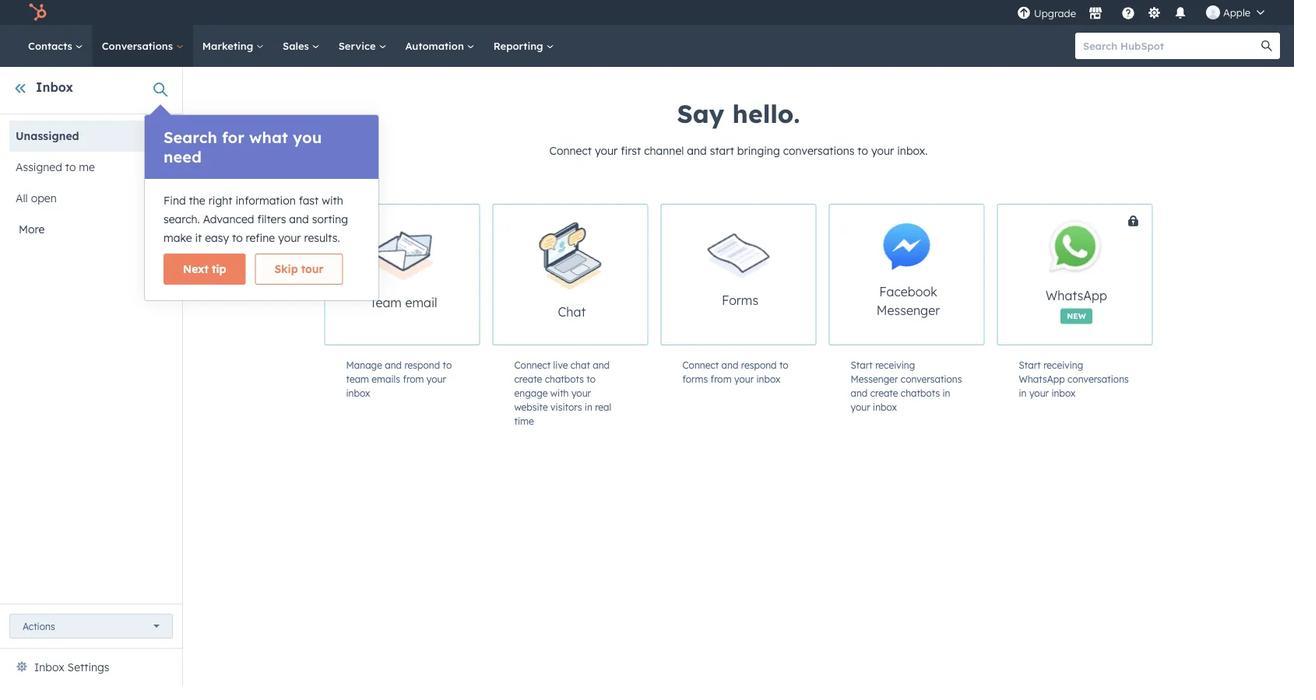 Task type: describe. For each thing, give the bounding box(es) containing it.
settings
[[67, 661, 109, 675]]

bringing
[[737, 144, 780, 158]]

automation
[[405, 39, 467, 52]]

new
[[1067, 311, 1086, 321]]

say
[[677, 98, 724, 129]]

skip
[[275, 262, 298, 276]]

search for what you need
[[164, 128, 322, 167]]

search button
[[1254, 33, 1280, 59]]

real
[[595, 401, 611, 413]]

advanced
[[203, 213, 254, 226]]

help button
[[1115, 0, 1142, 25]]

it
[[195, 231, 202, 245]]

start receiving messenger conversations and create chatbots in your inbox
[[851, 359, 962, 413]]

to inside manage and respond to team emails from your inbox
[[443, 359, 452, 371]]

next
[[183, 262, 209, 276]]

actions
[[23, 621, 55, 633]]

inbox.
[[897, 144, 928, 158]]

whatsapp new
[[1046, 288, 1107, 321]]

first
[[621, 144, 641, 158]]

and inside connect live chat and create chatbots to engage with your website visitors in real time
[[593, 359, 610, 371]]

next tip button
[[164, 254, 246, 285]]

forms
[[722, 293, 759, 309]]

help image
[[1121, 7, 1135, 21]]

inbox inside start receiving whatsapp conversations in your inbox
[[1052, 387, 1076, 399]]

settings image
[[1147, 7, 1161, 21]]

chatbots inside connect live chat and create chatbots to engage with your website visitors in real time
[[545, 373, 584, 385]]

automation link
[[396, 25, 484, 67]]

the
[[189, 194, 205, 208]]

what
[[249, 128, 288, 147]]

your inside connect live chat and create chatbots to engage with your website visitors in real time
[[571, 387, 591, 399]]

0 for to
[[157, 160, 164, 174]]

manage and respond to team emails from your inbox
[[346, 359, 452, 399]]

with inside find the right information fast with search. advanced filters and sorting make it easy to refine your results.
[[322, 194, 343, 208]]

for
[[222, 128, 245, 147]]

search image
[[1262, 40, 1272, 51]]

connect and respond to forms from your inbox
[[683, 359, 789, 385]]

start for start receiving whatsapp conversations in your inbox
[[1019, 359, 1041, 371]]

hubspot link
[[19, 3, 58, 22]]

visitors
[[551, 401, 582, 413]]

settings link
[[1145, 4, 1164, 21]]

start
[[710, 144, 734, 158]]

filters
[[257, 213, 286, 226]]

apple button
[[1197, 0, 1274, 25]]

marketing link
[[193, 25, 273, 67]]

from inside connect and respond to forms from your inbox
[[711, 373, 732, 385]]

skip tour
[[275, 262, 323, 276]]

receiving for messenger
[[875, 359, 915, 371]]

make
[[164, 231, 192, 245]]

none checkbox containing whatsapp
[[997, 204, 1210, 346]]

whatsapp inside start receiving whatsapp conversations in your inbox
[[1019, 373, 1065, 385]]

reporting link
[[484, 25, 563, 67]]

marketplaces image
[[1089, 7, 1103, 21]]

your inside start receiving whatsapp conversations in your inbox
[[1029, 387, 1049, 399]]

inbox for inbox settings
[[34, 661, 64, 675]]

unassigned
[[16, 129, 79, 143]]

next tip
[[183, 262, 226, 276]]

email
[[405, 295, 437, 310]]

menu containing apple
[[1015, 0, 1276, 25]]

your inside find the right information fast with search. advanced filters and sorting make it easy to refine your results.
[[278, 231, 301, 245]]

to inside find the right information fast with search. advanced filters and sorting make it easy to refine your results.
[[232, 231, 243, 245]]

facebook messenger
[[877, 284, 940, 318]]

receiving for whatsapp
[[1044, 359, 1083, 371]]

more
[[19, 223, 45, 236]]

apple
[[1223, 6, 1251, 19]]

respond for team email
[[404, 359, 440, 371]]

respond for forms
[[741, 359, 777, 371]]

search.
[[164, 213, 200, 226]]

team
[[346, 373, 369, 385]]

upgrade image
[[1017, 7, 1031, 21]]

fast
[[299, 194, 319, 208]]

your inside connect and respond to forms from your inbox
[[734, 373, 754, 385]]

upgrade
[[1034, 7, 1076, 20]]

hello.
[[732, 98, 800, 129]]

all
[[16, 192, 28, 205]]

to inside connect live chat and create chatbots to engage with your website visitors in real time
[[587, 373, 596, 385]]

your inside manage and respond to team emails from your inbox
[[427, 373, 446, 385]]

team
[[370, 295, 402, 310]]

inbox inside connect and respond to forms from your inbox
[[757, 373, 781, 385]]

find
[[164, 194, 186, 208]]

and inside manage and respond to team emails from your inbox
[[385, 359, 402, 371]]

need
[[164, 147, 202, 167]]

connect live chat and create chatbots to engage with your website visitors in real time
[[514, 359, 611, 427]]

tip
[[212, 262, 226, 276]]

connect for chat
[[514, 359, 551, 371]]

open
[[31, 192, 57, 205]]

0 for open
[[157, 192, 164, 205]]

inbox settings link
[[34, 659, 109, 677]]

with inside connect live chat and create chatbots to engage with your website visitors in real time
[[550, 387, 569, 399]]

in inside start receiving whatsapp conversations in your inbox
[[1019, 387, 1027, 399]]



Task type: locate. For each thing, give the bounding box(es) containing it.
find the right information fast with search. advanced filters and sorting make it easy to refine your results.
[[164, 194, 348, 245]]

create inside connect live chat and create chatbots to engage with your website visitors in real time
[[514, 373, 542, 385]]

0 vertical spatial with
[[322, 194, 343, 208]]

facebook
[[879, 284, 937, 300]]

service
[[338, 39, 379, 52]]

skip tour button
[[255, 254, 343, 285]]

reporting
[[493, 39, 546, 52]]

inbox settings
[[34, 661, 109, 675]]

with up visitors
[[550, 387, 569, 399]]

0 horizontal spatial with
[[322, 194, 343, 208]]

connect your first channel and start bringing conversations to your inbox.
[[549, 144, 928, 158]]

search
[[164, 128, 217, 147]]

messenger inside facebook messenger option
[[877, 303, 940, 318]]

1 horizontal spatial start
[[1019, 359, 1041, 371]]

1 horizontal spatial from
[[711, 373, 732, 385]]

0 horizontal spatial start
[[851, 359, 873, 371]]

team email
[[370, 295, 437, 310]]

receiving
[[875, 359, 915, 371], [1044, 359, 1083, 371]]

receiving inside start receiving messenger conversations and create chatbots in your inbox
[[875, 359, 915, 371]]

sales
[[283, 39, 312, 52]]

2 horizontal spatial conversations
[[1068, 373, 1129, 385]]

1 vertical spatial chatbots
[[901, 387, 940, 399]]

2 respond from the left
[[741, 359, 777, 371]]

2 start from the left
[[1019, 359, 1041, 371]]

1 horizontal spatial with
[[550, 387, 569, 399]]

3 0 from the top
[[157, 192, 164, 205]]

from inside manage and respond to team emails from your inbox
[[403, 373, 424, 385]]

Facebook Messenger checkbox
[[829, 204, 985, 346]]

1 vertical spatial create
[[870, 387, 898, 399]]

0 vertical spatial chatbots
[[545, 373, 584, 385]]

inbox for inbox
[[36, 79, 73, 95]]

actions button
[[9, 614, 173, 639]]

whatsapp
[[1046, 288, 1107, 304], [1019, 373, 1065, 385]]

start inside start receiving messenger conversations and create chatbots in your inbox
[[851, 359, 873, 371]]

0 up find
[[157, 160, 164, 174]]

conversations for start receiving messenger conversations and create chatbots in your inbox
[[901, 373, 962, 385]]

all open
[[16, 192, 57, 205]]

your inside start receiving messenger conversations and create chatbots in your inbox
[[851, 401, 870, 413]]

1 horizontal spatial in
[[943, 387, 950, 399]]

with up sorting
[[322, 194, 343, 208]]

start inside start receiving whatsapp conversations in your inbox
[[1019, 359, 1041, 371]]

1 respond from the left
[[404, 359, 440, 371]]

channel
[[644, 144, 684, 158]]

1 vertical spatial inbox
[[34, 661, 64, 675]]

0 horizontal spatial receiving
[[875, 359, 915, 371]]

inbox inside manage and respond to team emails from your inbox
[[346, 387, 370, 399]]

1 from from the left
[[403, 373, 424, 385]]

0 vertical spatial messenger
[[877, 303, 940, 318]]

2 from from the left
[[711, 373, 732, 385]]

right
[[208, 194, 232, 208]]

conversations inside start receiving whatsapp conversations in your inbox
[[1068, 373, 1129, 385]]

from right emails
[[403, 373, 424, 385]]

menu
[[1015, 0, 1276, 25]]

Chat checkbox
[[493, 204, 648, 346]]

1 vertical spatial 0
[[157, 160, 164, 174]]

sorting
[[312, 213, 348, 226]]

connect inside connect live chat and create chatbots to engage with your website visitors in real time
[[514, 359, 551, 371]]

0 vertical spatial 0
[[157, 129, 164, 143]]

0 horizontal spatial create
[[514, 373, 542, 385]]

connect
[[549, 144, 592, 158], [514, 359, 551, 371], [683, 359, 719, 371]]

chat
[[571, 359, 590, 371]]

marketing
[[202, 39, 256, 52]]

0 horizontal spatial from
[[403, 373, 424, 385]]

contacts link
[[19, 25, 92, 67]]

0 up need
[[157, 129, 164, 143]]

chatbots inside start receiving messenger conversations and create chatbots in your inbox
[[901, 387, 940, 399]]

conversations for start receiving whatsapp conversations in your inbox
[[1068, 373, 1129, 385]]

1 horizontal spatial respond
[[741, 359, 777, 371]]

inbox down contacts link
[[36, 79, 73, 95]]

chat
[[558, 304, 586, 320]]

0 vertical spatial create
[[514, 373, 542, 385]]

create inside start receiving messenger conversations and create chatbots in your inbox
[[870, 387, 898, 399]]

in inside connect live chat and create chatbots to engage with your website visitors in real time
[[585, 401, 592, 413]]

sales link
[[273, 25, 329, 67]]

respond down forms at top right
[[741, 359, 777, 371]]

2 0 from the top
[[157, 160, 164, 174]]

0 up search.
[[157, 192, 164, 205]]

assigned to me
[[16, 160, 95, 174]]

your
[[595, 144, 618, 158], [871, 144, 894, 158], [278, 231, 301, 245], [427, 373, 446, 385], [734, 373, 754, 385], [571, 387, 591, 399], [1029, 387, 1049, 399], [851, 401, 870, 413]]

respond
[[404, 359, 440, 371], [741, 359, 777, 371]]

0 vertical spatial whatsapp
[[1046, 288, 1107, 304]]

1 vertical spatial messenger
[[851, 373, 898, 385]]

refine
[[246, 231, 275, 245]]

receiving down facebook messenger
[[875, 359, 915, 371]]

with
[[322, 194, 343, 208], [550, 387, 569, 399]]

in
[[943, 387, 950, 399], [1019, 387, 1027, 399], [585, 401, 592, 413]]

marketplaces button
[[1079, 0, 1112, 25]]

0
[[157, 129, 164, 143], [157, 160, 164, 174], [157, 192, 164, 205]]

tour
[[301, 262, 323, 276]]

Forms checkbox
[[661, 204, 816, 346]]

messenger inside start receiving messenger conversations and create chatbots in your inbox
[[851, 373, 898, 385]]

1 vertical spatial with
[[550, 387, 569, 399]]

conversations link
[[92, 25, 193, 67]]

connect for forms
[[683, 359, 719, 371]]

me
[[79, 160, 95, 174]]

to
[[858, 144, 868, 158], [65, 160, 76, 174], [232, 231, 243, 245], [443, 359, 452, 371], [779, 359, 789, 371], [587, 373, 596, 385]]

inbox
[[36, 79, 73, 95], [34, 661, 64, 675]]

receiving down new
[[1044, 359, 1083, 371]]

in inside start receiving messenger conversations and create chatbots in your inbox
[[943, 387, 950, 399]]

1 horizontal spatial receiving
[[1044, 359, 1083, 371]]

2 horizontal spatial in
[[1019, 387, 1027, 399]]

2 vertical spatial 0
[[157, 192, 164, 205]]

notifications button
[[1167, 0, 1194, 25]]

start receiving whatsapp conversations in your inbox
[[1019, 359, 1129, 399]]

from right forms
[[711, 373, 732, 385]]

1 0 from the top
[[157, 129, 164, 143]]

notifications image
[[1173, 7, 1188, 21]]

forms
[[683, 373, 708, 385]]

apple lee image
[[1206, 5, 1220, 19]]

to inside connect and respond to forms from your inbox
[[779, 359, 789, 371]]

connect left first
[[549, 144, 592, 158]]

and
[[687, 144, 707, 158], [289, 213, 309, 226], [385, 359, 402, 371], [593, 359, 610, 371], [722, 359, 739, 371], [851, 387, 868, 399]]

2 receiving from the left
[[1044, 359, 1083, 371]]

1 horizontal spatial create
[[870, 387, 898, 399]]

0 vertical spatial inbox
[[36, 79, 73, 95]]

1 horizontal spatial chatbots
[[901, 387, 940, 399]]

start for start receiving messenger conversations and create chatbots in your inbox
[[851, 359, 873, 371]]

say hello.
[[677, 98, 800, 129]]

0 horizontal spatial chatbots
[[545, 373, 584, 385]]

connect up the engage
[[514, 359, 551, 371]]

conversations inside start receiving messenger conversations and create chatbots in your inbox
[[901, 373, 962, 385]]

from
[[403, 373, 424, 385], [711, 373, 732, 385]]

Search HubSpot search field
[[1075, 33, 1266, 59]]

connect inside connect and respond to forms from your inbox
[[683, 359, 719, 371]]

conversations
[[783, 144, 855, 158], [901, 373, 962, 385], [1068, 373, 1129, 385]]

1 vertical spatial whatsapp
[[1019, 373, 1065, 385]]

time
[[514, 415, 534, 427]]

engage
[[514, 387, 548, 399]]

inbox inside start receiving messenger conversations and create chatbots in your inbox
[[873, 401, 897, 413]]

1 horizontal spatial conversations
[[901, 373, 962, 385]]

connect up forms
[[683, 359, 719, 371]]

receiving inside start receiving whatsapp conversations in your inbox
[[1044, 359, 1083, 371]]

1 start from the left
[[851, 359, 873, 371]]

respond right manage
[[404, 359, 440, 371]]

respond inside manage and respond to team emails from your inbox
[[404, 359, 440, 371]]

1 receiving from the left
[[875, 359, 915, 371]]

website
[[514, 401, 548, 413]]

0 horizontal spatial in
[[585, 401, 592, 413]]

None checkbox
[[997, 204, 1210, 346]]

emails
[[372, 373, 400, 385]]

service link
[[329, 25, 396, 67]]

inbox
[[757, 373, 781, 385], [346, 387, 370, 399], [1052, 387, 1076, 399], [873, 401, 897, 413]]

manage
[[346, 359, 382, 371]]

assigned
[[16, 160, 62, 174]]

easy
[[205, 231, 229, 245]]

hubspot image
[[28, 3, 47, 22]]

you
[[293, 128, 322, 147]]

results.
[[304, 231, 340, 245]]

and inside start receiving messenger conversations and create chatbots in your inbox
[[851, 387, 868, 399]]

live
[[553, 359, 568, 371]]

and inside find the right information fast with search. advanced filters and sorting make it easy to refine your results.
[[289, 213, 309, 226]]

and inside connect and respond to forms from your inbox
[[722, 359, 739, 371]]

0 horizontal spatial respond
[[404, 359, 440, 371]]

contacts
[[28, 39, 75, 52]]

Team email checkbox
[[324, 204, 480, 346]]

start
[[851, 359, 873, 371], [1019, 359, 1041, 371]]

information
[[236, 194, 296, 208]]

inbox left settings
[[34, 661, 64, 675]]

0 horizontal spatial conversations
[[783, 144, 855, 158]]

conversations
[[102, 39, 176, 52]]

respond inside connect and respond to forms from your inbox
[[741, 359, 777, 371]]



Task type: vqa. For each thing, say whether or not it's contained in the screenshot.
first from from right
yes



